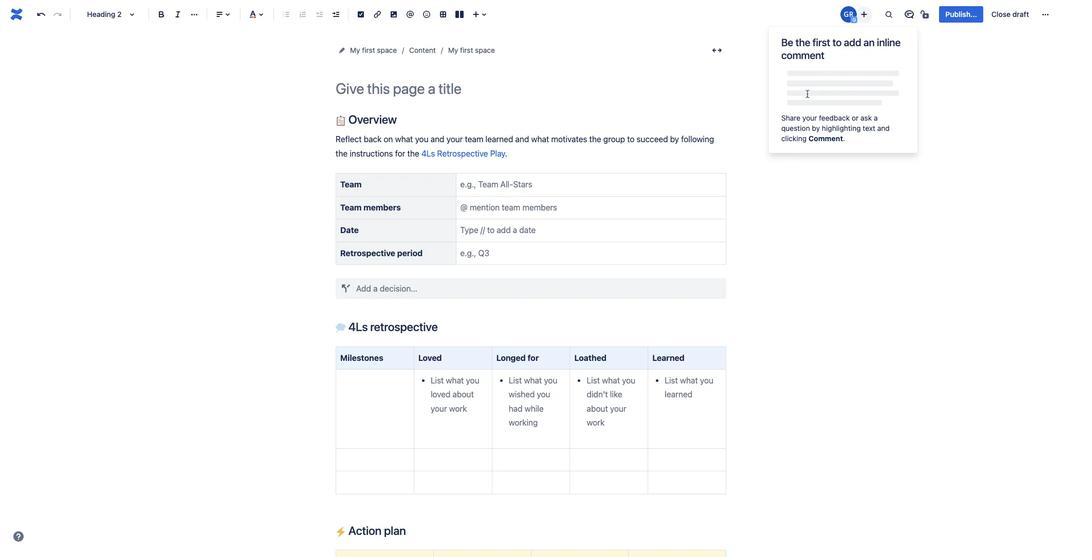 Task type: vqa. For each thing, say whether or not it's contained in the screenshot.
Move this page image at top
yes



Task type: locate. For each thing, give the bounding box(es) containing it.
align left image
[[213, 8, 226, 21]]

:thought_balloon: image
[[336, 323, 346, 334], [336, 323, 346, 334]]

2 horizontal spatial first
[[813, 36, 830, 48]]

1 horizontal spatial and
[[515, 135, 529, 144]]

0 horizontal spatial by
[[670, 135, 679, 144]]

what right on
[[395, 135, 413, 144]]

redo ⌘⇧z image
[[51, 8, 64, 21]]

the
[[796, 36, 810, 48], [589, 135, 601, 144], [336, 149, 348, 158], [407, 149, 419, 158]]

4ls for 4ls retrospective
[[349, 320, 368, 334]]

milestones
[[340, 353, 383, 363]]

layouts image
[[453, 8, 466, 21]]

team up date
[[340, 203, 362, 212]]

emoji image
[[421, 8, 433, 21]]

0 horizontal spatial retrospective
[[340, 249, 395, 258]]

my first space
[[350, 46, 397, 54], [448, 46, 495, 54]]

1 horizontal spatial to
[[833, 36, 842, 48]]

retrospective
[[370, 320, 438, 334]]

more formatting image
[[188, 8, 201, 21]]

1 horizontal spatial space
[[475, 46, 495, 54]]

and
[[878, 124, 890, 133], [431, 135, 444, 144], [515, 135, 529, 144]]

1 horizontal spatial what
[[531, 135, 549, 144]]

1 horizontal spatial retrospective
[[437, 149, 488, 158]]

1 vertical spatial .
[[505, 149, 507, 158]]

for right longed
[[528, 353, 539, 363]]

reflect
[[336, 135, 362, 144]]

my first space link down layouts icon
[[448, 44, 495, 57]]

0 horizontal spatial 4ls
[[349, 320, 368, 334]]

:zap: image
[[336, 528, 346, 538]]

2 what from the left
[[531, 135, 549, 144]]

:zap: image
[[336, 528, 346, 538]]

what left motivates
[[531, 135, 549, 144]]

help image
[[12, 531, 25, 543]]

first down layouts icon
[[460, 46, 473, 54]]

by up comment
[[812, 124, 820, 133]]

team members
[[340, 203, 401, 212]]

0 horizontal spatial space
[[377, 46, 397, 54]]

Give this page a title text field
[[336, 80, 726, 97]]

first
[[813, 36, 830, 48], [362, 46, 375, 54], [460, 46, 473, 54]]

0 horizontal spatial your
[[447, 135, 463, 144]]

0 vertical spatial team
[[340, 180, 362, 189]]

1 horizontal spatial for
[[528, 353, 539, 363]]

my first space right 'move this page' icon
[[350, 46, 397, 54]]

feedback
[[819, 114, 850, 122]]

to left add
[[833, 36, 842, 48]]

to inside "be the first to add an inline comment"
[[833, 36, 842, 48]]

0 vertical spatial 4ls
[[421, 149, 435, 158]]

4ls up milestones
[[349, 320, 368, 334]]

or
[[852, 114, 859, 122]]

the down you
[[407, 149, 419, 158]]

my
[[350, 46, 360, 54], [448, 46, 458, 54]]

by right succeed
[[670, 135, 679, 144]]

the up the comment
[[796, 36, 810, 48]]

. down highlighting
[[843, 134, 845, 143]]

for right instructions
[[395, 149, 405, 158]]

what
[[395, 135, 413, 144], [531, 135, 549, 144]]

your inside the reflect back on what you and your team learned and what motivates the group to succeed by following the instructions for the
[[447, 135, 463, 144]]

0 vertical spatial .
[[843, 134, 845, 143]]

longed for
[[496, 353, 539, 363]]

draft
[[1013, 10, 1029, 19]]

by inside share your feedback or ask a question by highlighting text and clicking
[[812, 124, 820, 133]]

1 horizontal spatial .
[[843, 134, 845, 143]]

text
[[863, 124, 876, 133]]

for
[[395, 149, 405, 158], [528, 353, 539, 363]]

1 team from the top
[[340, 180, 362, 189]]

on
[[384, 135, 393, 144]]

2 horizontal spatial and
[[878, 124, 890, 133]]

2 team from the top
[[340, 203, 362, 212]]

0 horizontal spatial and
[[431, 135, 444, 144]]

0 horizontal spatial my first space
[[350, 46, 397, 54]]

1 vertical spatial team
[[340, 203, 362, 212]]

4ls retrospective play .
[[421, 149, 507, 158]]

my first space down layouts icon
[[448, 46, 495, 54]]

first right 'move this page' icon
[[362, 46, 375, 54]]

publish... button
[[940, 6, 983, 23]]

0 horizontal spatial .
[[505, 149, 507, 158]]

group
[[603, 135, 625, 144]]

retrospective down date
[[340, 249, 395, 258]]

invite to edit image
[[858, 8, 871, 20]]

1 vertical spatial to
[[627, 135, 635, 144]]

members
[[364, 203, 401, 212]]

the down reflect
[[336, 149, 348, 158]]

italic ⌘i image
[[172, 8, 184, 21]]

content link
[[409, 44, 436, 57]]

2 my first space link from the left
[[448, 44, 495, 57]]

. down learned
[[505, 149, 507, 158]]

succeed
[[637, 135, 668, 144]]

1 my first space link from the left
[[350, 44, 397, 57]]

4ls for 4ls retrospective play .
[[421, 149, 435, 158]]

be the first to add an inline comment
[[782, 36, 901, 61]]

0 vertical spatial to
[[833, 36, 842, 48]]

your up question
[[803, 114, 817, 122]]

more image
[[1040, 8, 1052, 21]]

first up the comment
[[813, 36, 830, 48]]

close
[[992, 10, 1011, 19]]

retrospective
[[437, 149, 488, 158], [340, 249, 395, 258]]

0 horizontal spatial my first space link
[[350, 44, 397, 57]]

share
[[782, 114, 801, 122]]

retrospective down team
[[437, 149, 488, 158]]

1 vertical spatial for
[[528, 353, 539, 363]]

your up 4ls retrospective play 'link'
[[447, 135, 463, 144]]

my first space link
[[350, 44, 397, 57], [448, 44, 495, 57]]

1 horizontal spatial by
[[812, 124, 820, 133]]

mention image
[[404, 8, 416, 21]]

1 horizontal spatial my first space
[[448, 46, 495, 54]]

2 space from the left
[[475, 46, 495, 54]]

team
[[340, 180, 362, 189], [340, 203, 362, 212]]

0 horizontal spatial for
[[395, 149, 405, 158]]

highlighting
[[822, 124, 861, 133]]

2 my from the left
[[448, 46, 458, 54]]

my right content
[[448, 46, 458, 54]]

2 my first space from the left
[[448, 46, 495, 54]]

and right learned
[[515, 135, 529, 144]]

undo ⌘z image
[[35, 8, 47, 21]]

team
[[465, 135, 483, 144]]

4ls retrospective
[[346, 320, 438, 334]]

1 vertical spatial 4ls
[[349, 320, 368, 334]]

action plan
[[346, 524, 406, 538]]

action item image
[[355, 8, 367, 21]]

1 horizontal spatial my first space link
[[448, 44, 495, 57]]

publish...
[[946, 10, 977, 19]]

:clipboard: image
[[336, 116, 346, 126], [336, 116, 346, 126]]

clicking
[[782, 134, 807, 143]]

space
[[377, 46, 397, 54], [475, 46, 495, 54]]

my first space link right 'move this page' icon
[[350, 44, 397, 57]]

1 what from the left
[[395, 135, 413, 144]]

1 horizontal spatial your
[[803, 114, 817, 122]]

to
[[833, 36, 842, 48], [627, 135, 635, 144]]

4ls down you
[[421, 149, 435, 158]]

0 vertical spatial for
[[395, 149, 405, 158]]

and down the a on the top
[[878, 124, 890, 133]]

and right you
[[431, 135, 444, 144]]

1 vertical spatial your
[[447, 135, 463, 144]]

0 horizontal spatial my
[[350, 46, 360, 54]]

your
[[803, 114, 817, 122], [447, 135, 463, 144]]

0 horizontal spatial what
[[395, 135, 413, 144]]

move this page image
[[338, 46, 346, 54]]

to right group at the right of page
[[627, 135, 635, 144]]

by
[[812, 124, 820, 133], [670, 135, 679, 144]]

.
[[843, 134, 845, 143], [505, 149, 507, 158]]

retrospective period
[[340, 249, 423, 258]]

team up 'team members' in the left of the page
[[340, 180, 362, 189]]

bullet list ⌘⇧8 image
[[280, 8, 293, 21]]

0 vertical spatial by
[[812, 124, 820, 133]]

4ls
[[421, 149, 435, 158], [349, 320, 368, 334]]

loathed
[[575, 353, 607, 363]]

heading 2 button
[[75, 3, 144, 26]]

find and replace image
[[883, 8, 895, 21]]

0 horizontal spatial to
[[627, 135, 635, 144]]

my right 'move this page' icon
[[350, 46, 360, 54]]

1 horizontal spatial 4ls
[[421, 149, 435, 158]]

0 vertical spatial your
[[803, 114, 817, 122]]

comment icon image
[[904, 8, 916, 21]]

1 horizontal spatial my
[[448, 46, 458, 54]]

1 vertical spatial by
[[670, 135, 679, 144]]



Task type: describe. For each thing, give the bounding box(es) containing it.
1 horizontal spatial first
[[460, 46, 473, 54]]

action
[[349, 524, 382, 538]]

1 vertical spatial retrospective
[[340, 249, 395, 258]]

outdent ⇧tab image
[[313, 8, 325, 21]]

bold ⌘b image
[[155, 8, 168, 21]]

loved
[[418, 353, 442, 363]]

0 horizontal spatial first
[[362, 46, 375, 54]]

reflect back on what you and your team learned and what motivates the group to succeed by following the instructions for the
[[336, 135, 716, 158]]

be
[[782, 36, 793, 48]]

for inside the reflect back on what you and your team learned and what motivates the group to succeed by following the instructions for the
[[395, 149, 405, 158]]

team for team members
[[340, 203, 362, 212]]

you
[[415, 135, 429, 144]]

the left group at the right of page
[[589, 135, 601, 144]]

date
[[340, 226, 359, 235]]

heading
[[87, 10, 115, 19]]

link image
[[371, 8, 384, 21]]

table image
[[437, 8, 449, 21]]

back
[[364, 135, 382, 144]]

to inside the reflect back on what you and your team learned and what motivates the group to succeed by following the instructions for the
[[627, 135, 635, 144]]

indent tab image
[[330, 8, 342, 21]]

period
[[397, 249, 423, 258]]

1 my from the left
[[350, 46, 360, 54]]

comment .
[[809, 134, 845, 143]]

overview
[[346, 113, 397, 126]]

the inside "be the first to add an inline comment"
[[796, 36, 810, 48]]

add image, video, or file image
[[388, 8, 400, 21]]

content
[[409, 46, 436, 54]]

plan
[[384, 524, 406, 538]]

0 vertical spatial retrospective
[[437, 149, 488, 158]]

decision image
[[338, 281, 354, 297]]

first inside "be the first to add an inline comment"
[[813, 36, 830, 48]]

close draft button
[[986, 6, 1035, 23]]

play
[[490, 149, 505, 158]]

learned
[[653, 353, 685, 363]]

2
[[117, 10, 122, 19]]

make page full-width image
[[711, 44, 723, 57]]

confluence image
[[8, 6, 25, 23]]

and inside share your feedback or ask a question by highlighting text and clicking
[[878, 124, 890, 133]]

4ls retrospective play link
[[421, 149, 505, 158]]

1 space from the left
[[377, 46, 397, 54]]

1 my first space from the left
[[350, 46, 397, 54]]

following
[[681, 135, 714, 144]]

by inside the reflect back on what you and your team learned and what motivates the group to succeed by following the instructions for the
[[670, 135, 679, 144]]

learned
[[486, 135, 513, 144]]

comment
[[782, 49, 825, 61]]

a
[[874, 114, 878, 122]]

no restrictions image
[[920, 8, 932, 21]]

longed
[[496, 353, 526, 363]]

motivates
[[551, 135, 587, 144]]

inline
[[877, 36, 901, 48]]

instructions
[[350, 149, 393, 158]]

ask
[[861, 114, 872, 122]]

. inside text field
[[505, 149, 507, 158]]

an
[[864, 36, 875, 48]]

your inside share your feedback or ask a question by highlighting text and clicking
[[803, 114, 817, 122]]

close draft
[[992, 10, 1029, 19]]

Main content area, start typing to enter text. text field
[[330, 113, 733, 558]]

comment
[[809, 134, 843, 143]]

confluence image
[[8, 6, 25, 23]]

greg robinson image
[[841, 6, 857, 23]]

add
[[844, 36, 861, 48]]

team for team
[[340, 180, 362, 189]]

numbered list ⌘⇧7 image
[[297, 8, 309, 21]]

question
[[782, 124, 810, 133]]

share your feedback or ask a question by highlighting text and clicking
[[782, 114, 890, 143]]

heading 2
[[87, 10, 122, 19]]



